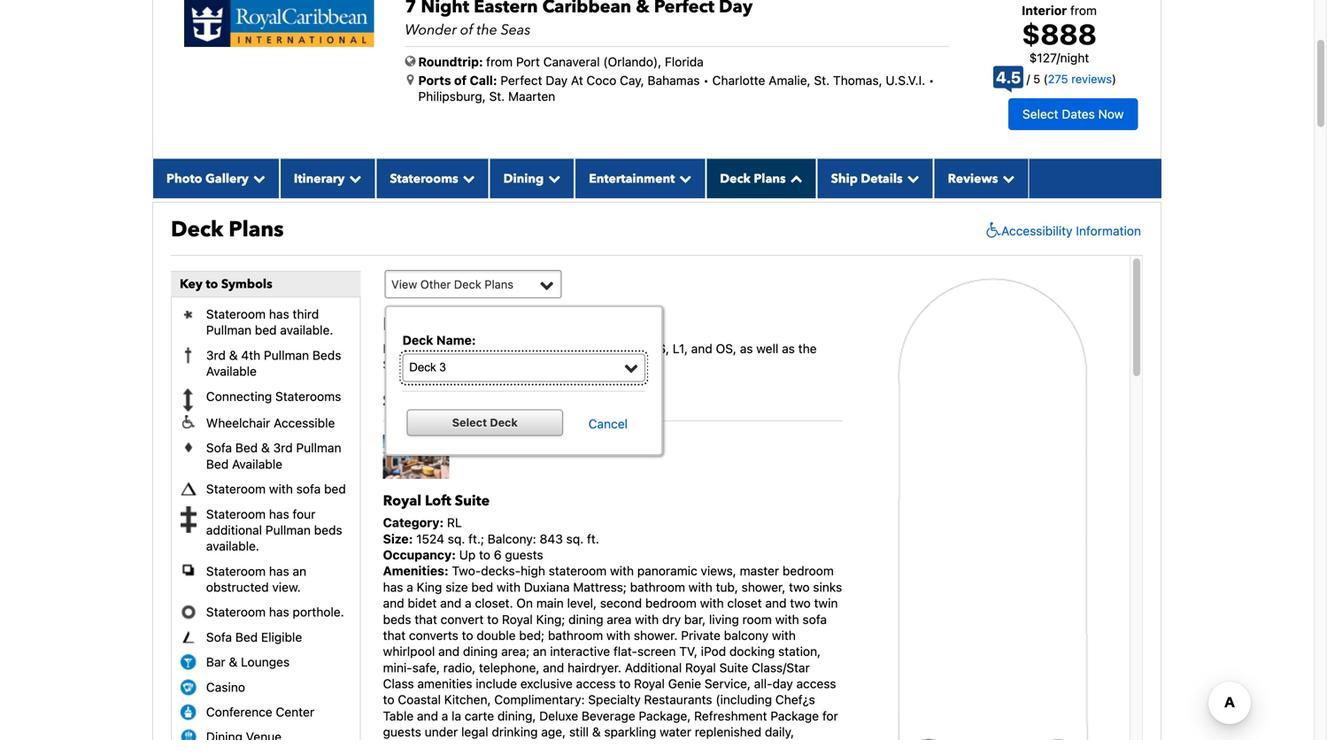 Task type: vqa. For each thing, say whether or not it's contained in the screenshot.
the Cay, at the top
yes



Task type: describe. For each thing, give the bounding box(es) containing it.
sofa bed eligible
[[206, 630, 302, 645]]

flat-
[[614, 644, 638, 659]]

whirlpool
[[383, 644, 435, 659]]

bahamas
[[648, 73, 700, 88]]

stateroom for stateroom has four additional pullman beds available.
[[206, 507, 266, 521]]

0 horizontal spatial 18
[[416, 341, 429, 356]]

cancel
[[589, 417, 628, 431]]

deck plans inside dropdown button
[[720, 170, 786, 187]]

globe image
[[405, 55, 416, 67]]

size
[[446, 580, 468, 595]]

porthole.
[[293, 605, 344, 620]]

and up radio,
[[438, 644, 460, 659]]

eligible
[[261, 630, 302, 645]]

u.s.v.i.
[[886, 73, 926, 88]]

reviews
[[1072, 72, 1112, 86]]

views,
[[701, 564, 737, 578]]

deck down categories
[[490, 416, 518, 429]]

category:
[[383, 515, 444, 530]]

royal loft suite
[[383, 491, 490, 511]]

living
[[709, 612, 739, 627]]

florida
[[665, 54, 704, 69]]

1 access from the left
[[576, 677, 616, 691]]

available. inside stateroom has third pullman bed available.
[[280, 323, 333, 338]]

with down the decks- at the bottom
[[497, 580, 521, 595]]

4.5
[[996, 68, 1021, 87]]

port
[[516, 54, 540, 69]]

class/star
[[752, 660, 810, 675]]

room
[[743, 612, 772, 627]]

bed;
[[519, 628, 545, 643]]

3rd & 4th pullman beds available
[[206, 348, 341, 379]]

& inside sofa bed & 3rd pullman bed available
[[261, 441, 270, 455]]

& inside two-decks-high stateroom with panoramic views, master bedroom has a king size bed with duxiana mattress; bathroom with tub, shower, two sinks and bidet and a closet. on main level, second bedroom with closet and two twin beds that convert to royal king; dining area with dry bar, living room with sofa that converts to double bed; bathroom with shower. private balcony with whirlpool and dining area; an interactive flat-screen tv, ipod docking station, mini-safe, radio, telephone, and hairdryer. additional royal suite class/star class amenities include exclusive access to royal genie service, all-day access to coastal kitchen, complimentary: specialty restaurants (including chef¿s table and a la carte dining, deluxe beverage package, refreshment package for guests under legal drinking age, still & sparkling water replenis
[[592, 725, 601, 740]]

2 sq. from the left
[[566, 532, 584, 546]]

guests inside category: rl size: 1524 sq. ft.; balcony: 843 sq. ft. occupancy: up to 6 guests amenities:
[[505, 548, 543, 562]]

deck up key
[[171, 215, 223, 244]]

duxiana
[[524, 580, 570, 595]]

screen
[[638, 644, 676, 659]]

master
[[740, 564, 779, 578]]

wheelchair image
[[982, 222, 1002, 239]]

beds inside two-decks-high stateroom with panoramic views, master bedroom has a king size bed with duxiana mattress; bathroom with tub, shower, two sinks and bidet and a closet. on main level, second bedroom with closet and two twin beds that convert to royal king; dining area with dry bar, living room with sofa that converts to double bed; bathroom with shower. private balcony with whirlpool and dining area; an interactive flat-screen tv, ipod docking station, mini-safe, radio, telephone, and hairdryer. additional royal suite class/star class amenities include exclusive access to royal genie service, all-day access to coastal kitchen, complimentary: specialty restaurants (including chef¿s table and a la carte dining, deluxe beverage package, refreshment package for guests under legal drinking age, still & sparkling water replenis
[[383, 612, 411, 627]]

1 vertical spatial plans
[[229, 215, 284, 244]]

obstructed
[[206, 580, 269, 595]]

wheelchair accessible
[[206, 416, 335, 430]]

has up eligible
[[269, 605, 289, 620]]

rl
[[447, 515, 462, 530]]

ports
[[418, 73, 451, 88]]

of for ports
[[454, 73, 467, 88]]

station,
[[779, 644, 821, 659]]

sofa inside two-decks-high stateroom with panoramic views, master bedroom has a king size bed with duxiana mattress; bathroom with tub, shower, two sinks and bidet and a closet. on main level, second bedroom with closet and two twin beds that convert to royal king; dining area with dry bar, living room with sofa that converts to double bed; bathroom with shower. private balcony with whirlpool and dining area; an interactive flat-screen tv, ipod docking station, mini-safe, radio, telephone, and hairdryer. additional royal suite class/star class amenities include exclusive access to royal genie service, all-day access to coastal kitchen, complimentary: specialty restaurants (including chef¿s table and a la carte dining, deluxe beverage package, refreshment package for guests under legal drinking age, still & sparkling water replenis
[[803, 612, 827, 627]]

0 vertical spatial the
[[477, 20, 497, 40]]

stateroom has an obstructed view.
[[206, 564, 306, 595]]

1 vertical spatial bed
[[324, 482, 346, 496]]

has for view.
[[269, 564, 289, 579]]

genie
[[668, 677, 701, 691]]

$127
[[1030, 50, 1057, 65]]

stateroom has porthole.
[[206, 605, 344, 620]]

to down convert
[[462, 628, 473, 643]]

sofa bed & 3rd pullman bed available
[[206, 441, 341, 471]]

and inside "deck 18 deck 18 features staterooms in categories rl, us, l1, and os, as well as the suite sun deck."
[[691, 341, 713, 356]]

up
[[459, 548, 476, 562]]

other
[[420, 277, 451, 291]]

deck right other
[[454, 277, 482, 291]]

accessibility information link
[[982, 222, 1142, 239]]

3rd inside 3rd & 4th pullman beds available
[[206, 348, 226, 363]]

ipod
[[701, 644, 726, 659]]

available inside sofa bed & 3rd pullman bed available
[[232, 457, 283, 471]]

1 vertical spatial two
[[790, 596, 811, 611]]

seas
[[501, 20, 531, 40]]

pullman inside sofa bed & 3rd pullman bed available
[[296, 441, 341, 455]]

under
[[425, 725, 458, 740]]

beds
[[313, 348, 341, 363]]

staterooms
[[275, 389, 341, 404]]

rl,
[[627, 341, 646, 356]]

deck left the features
[[383, 341, 412, 356]]

lounges
[[241, 655, 290, 670]]

conference
[[206, 705, 273, 720]]

well
[[757, 341, 779, 356]]

key to symbols
[[180, 276, 272, 293]]

select for deck name:
[[452, 416, 487, 429]]

stateroom
[[549, 564, 607, 578]]

/ inside '4.5 / 5 ( 275 reviews )'
[[1027, 72, 1030, 86]]

accessibility
[[1002, 223, 1073, 238]]

night
[[1061, 50, 1090, 65]]

royal down the additional
[[634, 677, 665, 691]]

charlotte
[[712, 73, 765, 88]]

on
[[517, 596, 533, 611]]

interactive
[[550, 644, 610, 659]]

select          dates now link
[[1009, 98, 1138, 130]]

wheelchair
[[206, 416, 270, 430]]

with down sofa bed & 3rd pullman bed available
[[269, 482, 293, 496]]

service,
[[705, 677, 751, 691]]

sofa for sofa bed & 3rd pullman bed available
[[206, 441, 232, 455]]

to up 'table'
[[383, 693, 395, 707]]

deck inside dropdown button
[[720, 170, 751, 187]]

beverage
[[582, 709, 636, 723]]

to up the specialty
[[619, 677, 631, 691]]

has for pullman
[[269, 507, 289, 521]]

from for port
[[486, 54, 513, 69]]

categories
[[564, 341, 624, 356]]

an inside two-decks-high stateroom with panoramic views, master bedroom has a king size bed with duxiana mattress; bathroom with tub, shower, two sinks and bidet and a closet. on main level, second bedroom with closet and two twin beds that convert to royal king; dining area with dry bar, living room with sofa that converts to double bed; bathroom with shower. private balcony with whirlpool and dining area; an interactive flat-screen tv, ipod docking station, mini-safe, radio, telephone, and hairdryer. additional royal suite class/star class amenities include exclusive access to royal genie service, all-day access to coastal kitchen, complimentary: specialty restaurants (including chef¿s table and a la carte dining, deluxe beverage package, refreshment package for guests under legal drinking age, still & sparkling water replenis
[[533, 644, 547, 659]]

area;
[[501, 644, 530, 659]]

1 vertical spatial bathroom
[[548, 628, 603, 643]]

closet
[[727, 596, 762, 611]]

shower.
[[634, 628, 678, 643]]

view
[[392, 277, 417, 291]]

4.5 / 5 ( 275 reviews )
[[996, 68, 1117, 87]]

$888 main content
[[143, 0, 1171, 740]]

carte
[[465, 709, 494, 723]]

package,
[[639, 709, 691, 723]]

suite inside two-decks-high stateroom with panoramic views, master bedroom has a king size bed with duxiana mattress; bathroom with tub, shower, two sinks and bidet and a closet. on main level, second bedroom with closet and two twin beds that convert to royal king; dining area with dry bar, living room with sofa that converts to double bed; bathroom with shower. private balcony with whirlpool and dining area; an interactive flat-screen tv, ipod docking station, mini-safe, radio, telephone, and hairdryer. additional royal suite class/star class amenities include exclusive access to royal genie service, all-day access to coastal kitchen, complimentary: specialty restaurants (including chef¿s table and a la carte dining, deluxe beverage package, refreshment package for guests under legal drinking age, still & sparkling water replenis
[[720, 660, 749, 675]]

2 access from the left
[[797, 677, 836, 691]]

1 vertical spatial bedroom
[[645, 596, 697, 611]]

amenities
[[417, 677, 472, 691]]

0 vertical spatial two
[[789, 580, 810, 595]]

bed inside stateroom has third pullman bed available.
[[255, 323, 277, 338]]

0 vertical spatial bathroom
[[630, 580, 685, 595]]

1 as from the left
[[740, 341, 753, 356]]

)
[[1112, 72, 1117, 86]]

at
[[571, 73, 583, 88]]

available inside 3rd & 4th pullman beds available
[[206, 364, 257, 379]]

la
[[452, 709, 461, 723]]

us,
[[649, 341, 669, 356]]

stateroom for stateroom with sofa bed
[[206, 482, 266, 496]]

sinks
[[813, 580, 842, 595]]

features
[[432, 341, 479, 356]]

accessible
[[274, 416, 335, 430]]

0 horizontal spatial a
[[407, 580, 413, 595]]

size:
[[383, 532, 413, 546]]

& inside 3rd & 4th pullman beds available
[[229, 348, 238, 363]]

stateroom has four additional pullman beds available.
[[206, 507, 342, 554]]

0 vertical spatial sofa
[[296, 482, 321, 496]]

deluxe
[[539, 709, 578, 723]]

1 horizontal spatial st.
[[814, 73, 830, 88]]

table
[[383, 709, 414, 723]]

water
[[660, 725, 692, 740]]

sofa for sofa bed eligible
[[206, 630, 232, 645]]

0 vertical spatial dining
[[569, 612, 604, 627]]

1 horizontal spatial that
[[415, 612, 437, 627]]

& right bar on the bottom left of page
[[229, 655, 238, 670]]

with up living
[[700, 596, 724, 611]]

1 vertical spatial suite
[[455, 491, 490, 511]]

0 horizontal spatial that
[[383, 628, 406, 643]]

refreshment
[[694, 709, 767, 723]]

2 • from the left
[[929, 73, 935, 88]]

stateroom for stateroom has third pullman bed available.
[[206, 307, 266, 321]]

mattress;
[[573, 580, 627, 595]]



Task type: locate. For each thing, give the bounding box(es) containing it.
sq. down rl
[[448, 532, 465, 546]]

roundtrip:
[[418, 54, 483, 69]]

to down closet.
[[487, 612, 499, 627]]

deck up sun
[[403, 333, 434, 347]]

royal caribbean image
[[184, 0, 374, 47]]

categories
[[468, 390, 551, 412]]

coco
[[587, 73, 617, 88]]

king
[[417, 580, 442, 595]]

st. right "amalie,"
[[814, 73, 830, 88]]

with down views,
[[689, 580, 713, 595]]

day
[[546, 73, 568, 88]]

1 horizontal spatial sq.
[[566, 532, 584, 546]]

has inside "stateroom has four additional pullman beds available."
[[269, 507, 289, 521]]

1 vertical spatial guests
[[383, 725, 421, 740]]

and down 'coastal'
[[417, 709, 438, 723]]

pullman inside stateroom has third pullman bed available.
[[206, 323, 252, 338]]

0 vertical spatial bedroom
[[783, 564, 834, 578]]

stateroom for stateroom has an obstructed view.
[[206, 564, 266, 579]]

1 vertical spatial 3rd
[[273, 441, 293, 455]]

0 horizontal spatial dining
[[463, 644, 498, 659]]

of for wonder
[[460, 20, 473, 40]]

pullman right 4th
[[264, 348, 309, 363]]

to left 6
[[479, 548, 491, 562]]

0 vertical spatial guests
[[505, 548, 543, 562]]

stateroom inside "stateroom has four additional pullman beds available."
[[206, 507, 266, 521]]

0 vertical spatial /
[[1057, 50, 1061, 65]]

and right l1,
[[691, 341, 713, 356]]

stateroom inside stateroom has an obstructed view.
[[206, 564, 266, 579]]

1 vertical spatial of
[[454, 73, 467, 88]]

stateroom has third pullman bed available.
[[206, 307, 333, 338]]

0 horizontal spatial beds
[[314, 523, 342, 537]]

sofa up bar on the bottom left of page
[[206, 630, 232, 645]]

2 vertical spatial bed
[[235, 630, 258, 645]]

cancel button
[[571, 417, 646, 431]]

from up call:
[[486, 54, 513, 69]]

(
[[1044, 72, 1048, 86]]

four
[[293, 507, 316, 521]]

1 vertical spatial a
[[465, 596, 472, 611]]

1 horizontal spatial sofa
[[803, 612, 827, 627]]

1 • from the left
[[703, 73, 709, 88]]

closet.
[[475, 596, 513, 611]]

package
[[771, 709, 819, 723]]

of inside ports of call: perfect day at coco cay, bahamas • charlotte amalie, st. thomas, u.s.v.i. • philipsburg, st. maarten
[[454, 73, 467, 88]]

view.
[[272, 580, 301, 595]]

panoramic
[[637, 564, 698, 578]]

sq.
[[448, 532, 465, 546], [566, 532, 584, 546]]

a down amenities:
[[407, 580, 413, 595]]

amenities:
[[383, 564, 449, 578]]

sq. left ft.
[[566, 532, 584, 546]]

loft
[[425, 491, 451, 511]]

from inside 'interior from $888 $127 / night'
[[1071, 3, 1097, 18]]

select down 5
[[1023, 107, 1059, 121]]

bed for sofa bed & 3rd pullman bed available
[[235, 441, 258, 455]]

1 horizontal spatial a
[[442, 709, 448, 723]]

still
[[569, 725, 589, 740]]

1 horizontal spatial the
[[799, 341, 817, 356]]

0 horizontal spatial •
[[703, 73, 709, 88]]

0 vertical spatial bed
[[235, 441, 258, 455]]

information
[[1076, 223, 1142, 238]]

bathroom up interactive
[[548, 628, 603, 643]]

two
[[789, 580, 810, 595], [790, 596, 811, 611]]

1 vertical spatial /
[[1027, 72, 1030, 86]]

with down area
[[607, 628, 631, 643]]

0 vertical spatial available
[[206, 364, 257, 379]]

plans inside dropdown button
[[754, 170, 786, 187]]

1 horizontal spatial deck plans
[[720, 170, 786, 187]]

1 sq. from the left
[[448, 532, 465, 546]]

to right key
[[206, 276, 218, 293]]

0 horizontal spatial the
[[477, 20, 497, 40]]

1 vertical spatial beds
[[383, 612, 411, 627]]

telephone,
[[479, 660, 540, 675]]

include
[[476, 677, 517, 691]]

& right still
[[592, 725, 601, 740]]

0 vertical spatial st.
[[814, 73, 830, 88]]

bed up closet.
[[472, 580, 493, 595]]

select          dates now
[[1023, 107, 1124, 121]]

and down shower,
[[766, 596, 787, 611]]

cay,
[[620, 73, 644, 88]]

select for 4.5
[[1023, 107, 1059, 121]]

royal down "tv,"
[[685, 660, 716, 675]]

bed up 4th
[[255, 323, 277, 338]]

double
[[477, 628, 516, 643]]

3rd left 4th
[[206, 348, 226, 363]]

bar
[[206, 655, 226, 670]]

maarten
[[508, 89, 556, 104]]

/ left 5
[[1027, 72, 1030, 86]]

name:
[[437, 333, 476, 347]]

to inside category: rl size: 1524 sq. ft.; balcony: 843 sq. ft. occupancy: up to 6 guests amenities:
[[479, 548, 491, 562]]

1 horizontal spatial 3rd
[[273, 441, 293, 455]]

select
[[1023, 107, 1059, 121], [452, 416, 487, 429]]

and left bidet
[[383, 596, 404, 611]]

two left the twin
[[790, 596, 811, 611]]

l1,
[[673, 341, 688, 356]]

has left third
[[269, 307, 289, 321]]

bedroom up the sinks
[[783, 564, 834, 578]]

bed inside two-decks-high stateroom with panoramic views, master bedroom has a king size bed with duxiana mattress; bathroom with tub, shower, two sinks and bidet and a closet. on main level, second bedroom with closet and two twin beds that convert to royal king; dining area with dry bar, living room with sofa that converts to double bed; bathroom with shower. private balcony with whirlpool and dining area; an interactive flat-screen tv, ipod docking station, mini-safe, radio, telephone, and hairdryer. additional royal suite class/star class amenities include exclusive access to royal genie service, all-day access to coastal kitchen, complimentary: specialty restaurants (including chef¿s table and a la carte dining, deluxe beverage package, refreshment package for guests under legal drinking age, still & sparkling water replenis
[[472, 580, 493, 595]]

of
[[460, 20, 473, 40], [454, 73, 467, 88]]

1 horizontal spatial access
[[797, 677, 836, 691]]

1 horizontal spatial beds
[[383, 612, 411, 627]]

available
[[206, 364, 257, 379], [232, 457, 283, 471]]

5
[[1034, 72, 1041, 86]]

pullman inside "stateroom has four additional pullman beds available."
[[265, 523, 311, 537]]

and down size
[[440, 596, 462, 611]]

chevron up image
[[786, 172, 803, 184]]

2 sofa from the top
[[206, 630, 232, 645]]

guests down 'table'
[[383, 725, 421, 740]]

guests up high
[[505, 548, 543, 562]]

1 horizontal spatial •
[[929, 73, 935, 88]]

0 vertical spatial bed
[[255, 323, 277, 338]]

age,
[[541, 725, 566, 740]]

deck left chevron up image
[[720, 170, 751, 187]]

dining,
[[498, 709, 536, 723]]

(including
[[716, 693, 772, 707]]

1 horizontal spatial guests
[[505, 548, 543, 562]]

wonder of the seas
[[405, 20, 531, 40]]

docking
[[730, 644, 775, 659]]

has down amenities:
[[383, 580, 403, 595]]

stateroom for stateroom categories
[[383, 390, 464, 412]]

symbols
[[221, 276, 272, 293]]

0 horizontal spatial bedroom
[[645, 596, 697, 611]]

1 horizontal spatial suite
[[455, 491, 490, 511]]

in
[[550, 341, 560, 356]]

1524
[[416, 532, 445, 546]]

0 horizontal spatial deck plans
[[171, 215, 284, 244]]

an
[[293, 564, 306, 579], [533, 644, 547, 659]]

& left 4th
[[229, 348, 238, 363]]

bed down sofa bed & 3rd pullman bed available
[[324, 482, 346, 496]]

& down the wheelchair accessible
[[261, 441, 270, 455]]

two-decks-high stateroom with panoramic views, master bedroom has a king size bed with duxiana mattress; bathroom with tub, shower, two sinks and bidet and a closet. on main level, second bedroom with closet and two twin beds that convert to royal king; dining area with dry bar, living room with sofa that converts to double bed; bathroom with shower. private balcony with whirlpool and dining area; an interactive flat-screen tv, ipod docking station, mini-safe, radio, telephone, and hairdryer. additional royal suite class/star class amenities include exclusive access to royal genie service, all-day access to coastal kitchen, complimentary: specialty restaurants (including chef¿s table and a la carte dining, deluxe beverage package, refreshment package for guests under legal drinking age, still & sparkling water replenis
[[383, 564, 842, 740]]

the inside "deck 18 deck 18 features staterooms in categories rl, us, l1, and os, as well as the suite sun deck."
[[799, 341, 817, 356]]

0 horizontal spatial select
[[452, 416, 487, 429]]

royal up the category:
[[383, 491, 422, 511]]

has inside two-decks-high stateroom with panoramic views, master bedroom has a king size bed with duxiana mattress; bathroom with tub, shower, two sinks and bidet and a closet. on main level, second bedroom with closet and two twin beds that convert to royal king; dining area with dry bar, living room with sofa that converts to double bed; bathroom with shower. private balcony with whirlpool and dining area; an interactive flat-screen tv, ipod docking station, mini-safe, radio, telephone, and hairdryer. additional royal suite class/star class amenities include exclusive access to royal genie service, all-day access to coastal kitchen, complimentary: specialty restaurants (including chef¿s table and a la carte dining, deluxe beverage package, refreshment package for guests under legal drinking age, still & sparkling water replenis
[[383, 580, 403, 595]]

pullman up 4th
[[206, 323, 252, 338]]

sofa up four
[[296, 482, 321, 496]]

sofa down the twin
[[803, 612, 827, 627]]

has for bed
[[269, 307, 289, 321]]

that up whirlpool
[[383, 628, 406, 643]]

stateroom for stateroom has porthole.
[[206, 605, 266, 620]]

1 horizontal spatial bathroom
[[630, 580, 685, 595]]

sofa inside sofa bed & 3rd pullman bed available
[[206, 441, 232, 455]]

has up view.
[[269, 564, 289, 579]]

with up the station,
[[772, 628, 796, 643]]

has
[[269, 307, 289, 321], [269, 507, 289, 521], [269, 564, 289, 579], [383, 580, 403, 595], [269, 605, 289, 620]]

0 vertical spatial plans
[[754, 170, 786, 187]]

map marker image
[[407, 74, 414, 86]]

0 horizontal spatial from
[[486, 54, 513, 69]]

high
[[521, 564, 545, 578]]

beds
[[314, 523, 342, 537], [383, 612, 411, 627]]

0 vertical spatial beds
[[314, 523, 342, 537]]

0 horizontal spatial sofa
[[296, 482, 321, 496]]

/ up '4.5 / 5 ( 275 reviews )' at right
[[1057, 50, 1061, 65]]

0 horizontal spatial an
[[293, 564, 306, 579]]

stateroom inside stateroom has third pullman bed available.
[[206, 307, 266, 321]]

1 vertical spatial that
[[383, 628, 406, 643]]

1 vertical spatial available
[[232, 457, 283, 471]]

dry
[[662, 612, 681, 627]]

the right well
[[799, 341, 817, 356]]

tub,
[[716, 580, 738, 595]]

0 vertical spatial sofa
[[206, 441, 232, 455]]

1 sofa from the top
[[206, 441, 232, 455]]

pullman down accessible
[[296, 441, 341, 455]]

dining down level,
[[569, 612, 604, 627]]

from for $888
[[1071, 3, 1097, 18]]

two left the sinks
[[789, 580, 810, 595]]

beds down four
[[314, 523, 342, 537]]

deck plans button
[[706, 159, 817, 198]]

bidet
[[408, 596, 437, 611]]

2 as from the left
[[782, 341, 795, 356]]

3rd down the wheelchair accessible
[[273, 441, 293, 455]]

0 vertical spatial of
[[460, 20, 473, 40]]

1 horizontal spatial select
[[1023, 107, 1059, 121]]

1 vertical spatial dining
[[463, 644, 498, 659]]

bed for sofa bed eligible
[[235, 630, 258, 645]]

0 vertical spatial 18
[[431, 313, 454, 337]]

2 vertical spatial suite
[[720, 660, 749, 675]]

0 vertical spatial an
[[293, 564, 306, 579]]

staterooms
[[483, 341, 547, 356]]

of up roundtrip:
[[460, 20, 473, 40]]

third
[[293, 307, 319, 321]]

1 vertical spatial sofa
[[206, 630, 232, 645]]

view other deck plans link
[[385, 270, 562, 298]]

1 horizontal spatial dining
[[569, 612, 604, 627]]

as
[[740, 341, 753, 356], [782, 341, 795, 356]]

1 horizontal spatial as
[[782, 341, 795, 356]]

suite up rl
[[455, 491, 490, 511]]

bathroom down panoramic
[[630, 580, 685, 595]]

0 vertical spatial that
[[415, 612, 437, 627]]

available.
[[280, 323, 333, 338], [206, 539, 259, 554]]

1 vertical spatial 18
[[416, 341, 429, 356]]

18
[[431, 313, 454, 337], [416, 341, 429, 356]]

with up shower.
[[635, 612, 659, 627]]

3rd inside sofa bed & 3rd pullman bed available
[[273, 441, 293, 455]]

plans
[[754, 170, 786, 187], [229, 215, 284, 244], [485, 277, 514, 291]]

the left seas
[[477, 20, 497, 40]]

deck.
[[441, 358, 474, 372]]

0 vertical spatial available.
[[280, 323, 333, 338]]

that down bidet
[[415, 612, 437, 627]]

that
[[415, 612, 437, 627], [383, 628, 406, 643]]

sofa down wheelchair
[[206, 441, 232, 455]]

guests inside two-decks-high stateroom with panoramic views, master bedroom has a king size bed with duxiana mattress; bathroom with tub, shower, two sinks and bidet and a closet. on main level, second bedroom with closet and two twin beds that convert to royal king; dining area with dry bar, living room with sofa that converts to double bed; bathroom with shower. private balcony with whirlpool and dining area; an interactive flat-screen tv, ipod docking station, mini-safe, radio, telephone, and hairdryer. additional royal suite class/star class amenities include exclusive access to royal genie service, all-day access to coastal kitchen, complimentary: specialty restaurants (including chef¿s table and a la carte dining, deluxe beverage package, refreshment package for guests under legal drinking age, still & sparkling water replenis
[[383, 725, 421, 740]]

a left la
[[442, 709, 448, 723]]

1 horizontal spatial 18
[[431, 313, 454, 337]]

chef¿s
[[776, 693, 815, 707]]

0 vertical spatial 3rd
[[206, 348, 226, 363]]

1 vertical spatial from
[[486, 54, 513, 69]]

1 horizontal spatial bedroom
[[783, 564, 834, 578]]

18 up sun
[[416, 341, 429, 356]]

available. inside "stateroom has four additional pullman beds available."
[[206, 539, 259, 554]]

0 horizontal spatial st.
[[489, 89, 505, 104]]

has inside stateroom has an obstructed view.
[[269, 564, 289, 579]]

2 vertical spatial plans
[[485, 277, 514, 291]]

• right u.s.v.i.
[[929, 73, 935, 88]]

available up stateroom with sofa bed
[[232, 457, 283, 471]]

1 vertical spatial available.
[[206, 539, 259, 554]]

2 horizontal spatial bed
[[472, 580, 493, 595]]

access up chef¿s at the right bottom of page
[[797, 677, 836, 691]]

bedroom up the dry
[[645, 596, 697, 611]]

select inside $888 main content
[[1023, 107, 1059, 121]]

suite left sun
[[383, 358, 412, 372]]

guests
[[505, 548, 543, 562], [383, 725, 421, 740]]

deck down view
[[383, 313, 427, 337]]

1 vertical spatial select
[[452, 416, 487, 429]]

two-
[[452, 564, 481, 578]]

dining down double
[[463, 644, 498, 659]]

exclusive
[[521, 677, 573, 691]]

st. down call:
[[489, 89, 505, 104]]

1 vertical spatial an
[[533, 644, 547, 659]]

call:
[[470, 73, 497, 88]]

all-
[[754, 677, 773, 691]]

0 horizontal spatial as
[[740, 341, 753, 356]]

additional
[[206, 523, 262, 537]]

and up exclusive
[[543, 660, 564, 675]]

0 vertical spatial deck plans
[[720, 170, 786, 187]]

key
[[180, 276, 203, 293]]

$888
[[1022, 17, 1097, 51]]

suite up service,
[[720, 660, 749, 675]]

0 horizontal spatial sq.
[[448, 532, 465, 546]]

with right room
[[775, 612, 799, 627]]

deck name:
[[403, 333, 476, 347]]

1 vertical spatial the
[[799, 341, 817, 356]]

royal down on
[[502, 612, 533, 627]]

an inside stateroom has an obstructed view.
[[293, 564, 306, 579]]

an down bed;
[[533, 644, 547, 659]]

roundtrip: from port canaveral (orlando), florida
[[418, 54, 704, 69]]

0 vertical spatial select
[[1023, 107, 1059, 121]]

1 vertical spatial bed
[[206, 457, 229, 471]]

1 vertical spatial deck plans
[[171, 215, 284, 244]]

beds inside "stateroom has four additional pullman beds available."
[[314, 523, 342, 537]]

4th
[[241, 348, 261, 363]]

has left four
[[269, 507, 289, 521]]

an up view.
[[293, 564, 306, 579]]

suite inside "deck 18 deck 18 features staterooms in categories rl, us, l1, and os, as well as the suite sun deck."
[[383, 358, 412, 372]]

/ inside 'interior from $888 $127 / night'
[[1057, 50, 1061, 65]]

2 vertical spatial a
[[442, 709, 448, 723]]

1 vertical spatial sofa
[[803, 612, 827, 627]]

0 horizontal spatial suite
[[383, 358, 412, 372]]

0 horizontal spatial bathroom
[[548, 628, 603, 643]]

beds down bidet
[[383, 612, 411, 627]]

pullman down four
[[265, 523, 311, 537]]

second
[[600, 596, 642, 611]]

1 vertical spatial st.
[[489, 89, 505, 104]]

from right interior
[[1071, 3, 1097, 18]]

0 horizontal spatial guests
[[383, 725, 421, 740]]

a up convert
[[465, 596, 472, 611]]

has inside stateroom has third pullman bed available.
[[269, 307, 289, 321]]

1 horizontal spatial plans
[[485, 277, 514, 291]]

center
[[276, 705, 314, 720]]

category: rl size: 1524 sq. ft.; balcony: 843 sq. ft. occupancy: up to 6 guests amenities:
[[383, 515, 599, 578]]

1 horizontal spatial available.
[[280, 323, 333, 338]]

of up philipsburg,
[[454, 73, 467, 88]]

mini-
[[383, 660, 412, 675]]

sparkling
[[604, 725, 656, 740]]

bar,
[[684, 612, 706, 627]]

select down the stateroom categories
[[452, 416, 487, 429]]

0 vertical spatial suite
[[383, 358, 412, 372]]

with up mattress;
[[610, 564, 634, 578]]

radio,
[[443, 660, 476, 675]]

0 horizontal spatial access
[[576, 677, 616, 691]]

2 vertical spatial bed
[[472, 580, 493, 595]]

1 horizontal spatial bed
[[324, 482, 346, 496]]

select deck
[[452, 416, 518, 429]]

0 horizontal spatial /
[[1027, 72, 1030, 86]]

available. down additional
[[206, 539, 259, 554]]

available. down third
[[280, 323, 333, 338]]

pullman inside 3rd & 4th pullman beds available
[[264, 348, 309, 363]]

as right well
[[782, 341, 795, 356]]

1 horizontal spatial from
[[1071, 3, 1097, 18]]

2 horizontal spatial a
[[465, 596, 472, 611]]

as right os,
[[740, 341, 753, 356]]

18 up the features
[[431, 313, 454, 337]]

1 horizontal spatial /
[[1057, 50, 1061, 65]]

occupancy:
[[383, 548, 456, 562]]

0 vertical spatial a
[[407, 580, 413, 595]]

accessibility information
[[1002, 223, 1142, 238]]

complimentary:
[[494, 693, 585, 707]]

access down hairdryer.
[[576, 677, 616, 691]]



